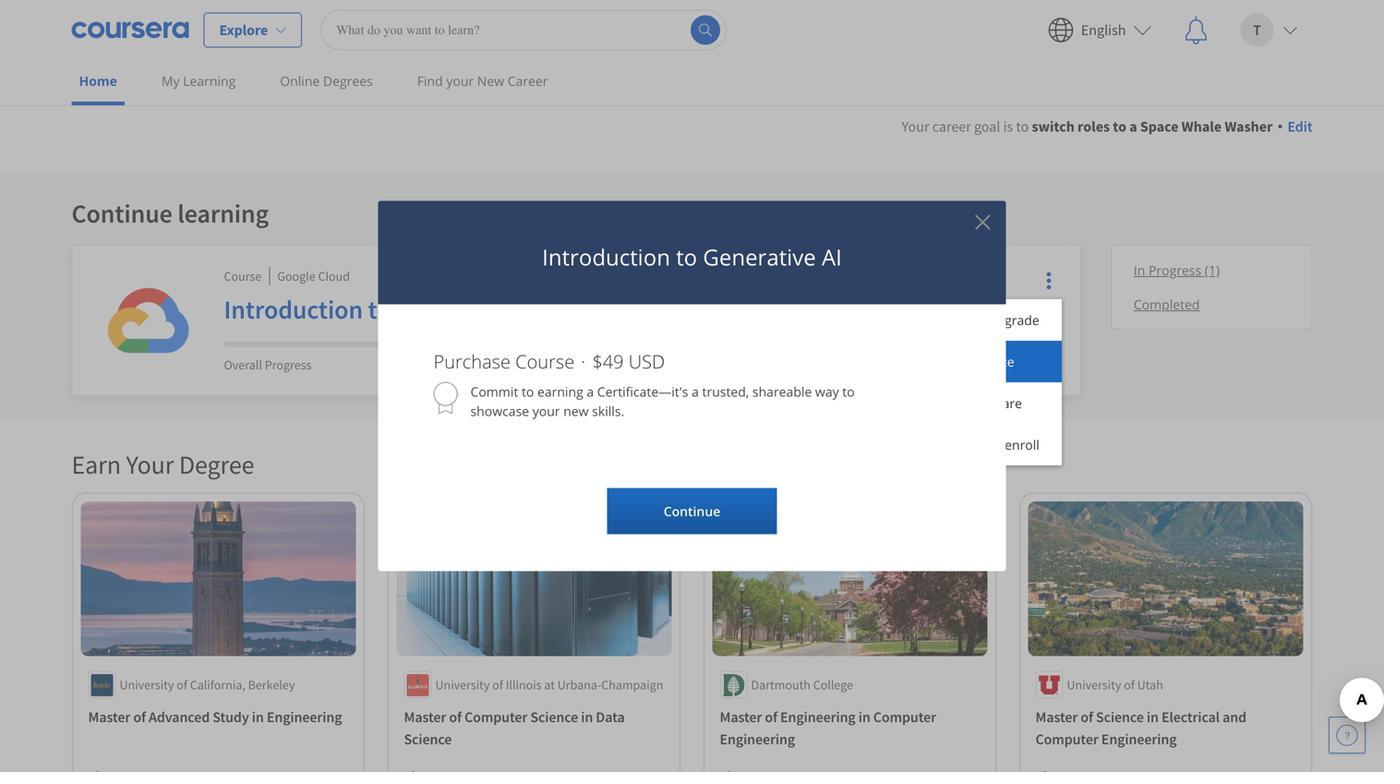 Task type: describe. For each thing, give the bounding box(es) containing it.
1 horizontal spatial your
[[902, 117, 930, 136]]

unenroll menu item
[[965, 424, 1062, 465]]

google
[[277, 268, 316, 284]]

master of computer science in data science link
[[404, 706, 664, 750]]

master of advanced study in engineering
[[88, 708, 342, 726]]

commit to earning a certificate—it's a trusted, shareable way to showcase your new skills.
[[471, 383, 855, 420]]

english
[[1081, 21, 1126, 39]]

upgrade menu item
[[965, 299, 1062, 341]]

champaign
[[601, 677, 663, 693]]

in progress (1) link
[[1126, 253, 1297, 287]]

whale
[[1182, 117, 1222, 136]]

of for engineering
[[765, 708, 778, 726]]

master for master of science in electrical and computer engineering
[[1036, 708, 1078, 726]]

master for master of engineering in computer engineering
[[720, 708, 762, 726]]

earning
[[537, 383, 583, 400]]

rate menu item
[[965, 341, 1062, 382]]

master for master of advanced study in engineering
[[88, 708, 130, 726]]

computer inside the master of computer science in data science
[[465, 708, 528, 726]]

dartmouth
[[751, 677, 811, 693]]

roles
[[1078, 117, 1110, 136]]

english button
[[1033, 0, 1167, 60]]

help center image
[[1336, 724, 1358, 746]]

(1)
[[1205, 261, 1220, 279]]

my
[[162, 72, 180, 90]]

upgrade
[[987, 311, 1040, 329]]

unenroll
[[987, 436, 1040, 453]]

2 horizontal spatial introduction
[[812, 298, 891, 317]]

my learning link
[[154, 60, 243, 102]]

showcase
[[471, 402, 529, 420]]

completed link
[[1126, 287, 1297, 321]]

career
[[932, 117, 971, 136]]

degrees
[[323, 72, 373, 90]]

more option for introduction to generative ai image
[[1036, 268, 1062, 294]]

2 horizontal spatial ai
[[980, 298, 992, 317]]

1 in from the left
[[252, 708, 264, 726]]

certificate—it's
[[597, 383, 688, 400]]

0 horizontal spatial introduction
[[224, 293, 363, 326]]

is
[[1003, 117, 1013, 136]]

in inside the master of computer science in data science
[[581, 708, 593, 726]]

your career goal is to switch roles to a space whale washer
[[902, 117, 1273, 136]]

college
[[813, 677, 853, 693]]

1 horizontal spatial ai
[[822, 242, 842, 272]]

new
[[563, 402, 589, 420]]

2 horizontal spatial generative
[[909, 298, 977, 317]]

washer
[[1225, 117, 1273, 136]]

electrical
[[1162, 708, 1220, 726]]

dartmouth college
[[751, 677, 853, 693]]

rate
[[987, 353, 1015, 370]]

computer inside master of engineering in computer engineering
[[873, 708, 936, 726]]

1 horizontal spatial science
[[530, 708, 578, 726]]

at
[[544, 677, 555, 693]]

earn your degree
[[72, 448, 254, 481]]

university for science
[[1067, 677, 1121, 693]]

engineering down berkeley
[[267, 708, 342, 726]]

advanced
[[149, 708, 210, 726]]

coursera image
[[72, 15, 189, 45]]

0 horizontal spatial science
[[404, 730, 452, 749]]

learning
[[178, 197, 269, 229]]

home
[[79, 72, 117, 90]]

purchase course · $49 usd
[[434, 349, 665, 374]]

university of utah
[[1067, 677, 1163, 693]]

of for california,
[[177, 677, 187, 693]]

✕ button
[[974, 206, 991, 236]]

earn your degree collection element
[[60, 418, 1324, 772]]

master of computer science in data science
[[404, 708, 625, 749]]

1 horizontal spatial generative
[[703, 242, 816, 272]]

0 horizontal spatial introduction to generative ai link
[[224, 293, 707, 333]]

1 horizontal spatial introduction to generative ai link
[[782, 267, 1058, 337]]

0 horizontal spatial your
[[446, 72, 474, 90]]

earn
[[72, 448, 121, 481]]

university for advanced
[[120, 677, 174, 693]]

·
[[581, 349, 586, 374]]

overall progress
[[224, 356, 312, 373]]

master of engineering in computer engineering
[[720, 708, 936, 749]]

engineering down college
[[780, 708, 856, 726]]

find your new career link
[[410, 60, 555, 102]]

shareable
[[753, 383, 812, 400]]

overall
[[224, 356, 262, 373]]

university of california, berkeley
[[120, 677, 295, 693]]

✕
[[974, 206, 991, 236]]

commit
[[471, 383, 518, 400]]



Task type: locate. For each thing, give the bounding box(es) containing it.
1 horizontal spatial computer
[[873, 708, 936, 726]]

0 horizontal spatial ai
[[521, 293, 542, 326]]

0 horizontal spatial course
[[224, 268, 262, 284]]

a left trusted,
[[692, 383, 699, 400]]

1 vertical spatial your
[[533, 402, 560, 420]]

0 vertical spatial continue
[[72, 197, 172, 229]]

of inside master of science in electrical and computer engineering
[[1081, 708, 1093, 726]]

3 university from the left
[[1067, 677, 1121, 693]]

0 vertical spatial progress
[[1149, 261, 1202, 279]]

university of illinois at urbana-champaign
[[435, 677, 663, 693]]

master inside master of science in electrical and computer engineering
[[1036, 708, 1078, 726]]

0 horizontal spatial generative
[[396, 293, 516, 326]]

berkeley
[[248, 677, 295, 693]]

None search field
[[321, 10, 727, 50]]

2 horizontal spatial a
[[1130, 117, 1137, 136]]

0 horizontal spatial a
[[587, 383, 594, 400]]

2 in from the left
[[581, 708, 593, 726]]

continue learning
[[72, 197, 269, 229]]

computer
[[465, 708, 528, 726], [873, 708, 936, 726], [1036, 730, 1099, 749]]

progress inside in progress (1) link
[[1149, 261, 1202, 279]]

urbana-
[[558, 677, 601, 693]]

university up advanced
[[120, 677, 174, 693]]

continue
[[72, 197, 172, 229], [664, 502, 721, 520]]

study
[[213, 708, 249, 726]]

introduction to generative ai image
[[95, 267, 202, 374]]

1 vertical spatial course
[[515, 349, 575, 374]]

university left illinois
[[435, 677, 490, 693]]

1 horizontal spatial course
[[515, 349, 575, 374]]

online degrees
[[280, 72, 373, 90]]

in inside master of science in electrical and computer engineering
[[1147, 708, 1159, 726]]

in
[[252, 708, 264, 726], [581, 708, 593, 726], [859, 708, 871, 726], [1147, 708, 1159, 726]]

master of science in electrical and computer engineering link
[[1036, 706, 1296, 750]]

university left 'utah'
[[1067, 677, 1121, 693]]

menu
[[965, 299, 1062, 465]]

main content
[[0, 93, 1384, 772]]

1 horizontal spatial a
[[692, 383, 699, 400]]

computer inside master of science in electrical and computer engineering
[[1036, 730, 1099, 749]]

of for computer
[[449, 708, 462, 726]]

your left career on the right top of page
[[902, 117, 930, 136]]

find
[[417, 72, 443, 90]]

google cloud
[[277, 268, 350, 284]]

your
[[902, 117, 930, 136], [126, 448, 174, 481]]

in
[[1134, 261, 1145, 279]]

completed
[[1134, 296, 1200, 313]]

home link
[[72, 60, 125, 105]]

usd
[[629, 349, 665, 374]]

introduction
[[542, 242, 670, 272], [224, 293, 363, 326], [812, 298, 891, 317]]

engineering inside master of science in electrical and computer engineering
[[1102, 730, 1177, 749]]

2 master from the left
[[404, 708, 446, 726]]

university for computer
[[435, 677, 490, 693]]

0 horizontal spatial computer
[[465, 708, 528, 726]]

2 horizontal spatial science
[[1096, 708, 1144, 726]]

ai
[[822, 242, 842, 272], [521, 293, 542, 326], [980, 298, 992, 317]]

4 in from the left
[[1147, 708, 1159, 726]]

engineering down 'utah'
[[1102, 730, 1177, 749]]

purchase
[[434, 349, 511, 374]]

0 vertical spatial your
[[446, 72, 474, 90]]

share menu item
[[965, 382, 1062, 424]]

1 vertical spatial continue
[[664, 502, 721, 520]]

1 university from the left
[[120, 677, 174, 693]]

data
[[596, 708, 625, 726]]

share
[[987, 394, 1022, 412]]

0 horizontal spatial progress
[[265, 356, 312, 373]]

of for advanced
[[133, 708, 146, 726]]

and
[[1223, 708, 1247, 726]]

progress right overall
[[265, 356, 312, 373]]

learning
[[183, 72, 236, 90]]

a left space
[[1130, 117, 1137, 136]]

engineering
[[267, 708, 342, 726], [780, 708, 856, 726], [720, 730, 795, 749], [1102, 730, 1177, 749]]

skills.
[[592, 402, 624, 420]]

online degrees link
[[273, 60, 380, 102]]

engineering down dartmouth
[[720, 730, 795, 749]]

degree
[[179, 448, 254, 481]]

course left google
[[224, 268, 262, 284]]

continue for continue learning
[[72, 197, 172, 229]]

of for illinois
[[492, 677, 503, 693]]

of
[[177, 677, 187, 693], [492, 677, 503, 693], [1124, 677, 1135, 693], [133, 708, 146, 726], [449, 708, 462, 726], [765, 708, 778, 726], [1081, 708, 1093, 726]]

menu containing upgrade
[[965, 299, 1062, 465]]

of for science
[[1081, 708, 1093, 726]]

1 horizontal spatial progress
[[1149, 261, 1202, 279]]

cloud
[[318, 268, 350, 284]]

0 horizontal spatial continue
[[72, 197, 172, 229]]

introduction to generative ai link
[[782, 267, 1058, 337], [224, 293, 707, 333]]

progress for in
[[1149, 261, 1202, 279]]

of inside master of engineering in computer engineering
[[765, 708, 778, 726]]

master of science in electrical and computer engineering
[[1036, 708, 1247, 749]]

new
[[477, 72, 504, 90]]

3 in from the left
[[859, 708, 871, 726]]

master inside master of advanced study in engineering link
[[88, 708, 130, 726]]

1 horizontal spatial university
[[435, 677, 490, 693]]

in inside master of engineering in computer engineering
[[859, 708, 871, 726]]

science
[[530, 708, 578, 726], [1096, 708, 1144, 726], [404, 730, 452, 749]]

introduction to generative ai
[[542, 242, 842, 272], [224, 293, 542, 326], [812, 298, 992, 317]]

main content containing continue learning
[[0, 93, 1384, 772]]

a
[[1130, 117, 1137, 136], [587, 383, 594, 400], [692, 383, 699, 400]]

way
[[815, 383, 839, 400]]

1 horizontal spatial your
[[533, 402, 560, 420]]

1 vertical spatial your
[[126, 448, 174, 481]]

online
[[280, 72, 320, 90]]

2 horizontal spatial university
[[1067, 677, 1121, 693]]

space
[[1140, 117, 1179, 136]]

illinois
[[506, 677, 542, 693]]

your down earning
[[533, 402, 560, 420]]

course up earning
[[515, 349, 575, 374]]

2 university from the left
[[435, 677, 490, 693]]

course
[[224, 268, 262, 284], [515, 349, 575, 374]]

master inside master of engineering in computer engineering
[[720, 708, 762, 726]]

0 horizontal spatial university
[[120, 677, 174, 693]]

master of advanced study in engineering link
[[88, 706, 349, 728]]

your inside commit to earning a certificate—it's a trusted, shareable way to showcase your new skills.
[[533, 402, 560, 420]]

master for master of computer science in data science
[[404, 708, 446, 726]]

of for utah
[[1124, 677, 1135, 693]]

continue button
[[607, 488, 777, 534]]

career
[[508, 72, 548, 90]]

california,
[[190, 677, 245, 693]]

a up new
[[587, 383, 594, 400]]

1 horizontal spatial continue
[[664, 502, 721, 520]]

goal
[[974, 117, 1000, 136]]

1 vertical spatial progress
[[265, 356, 312, 373]]

master of engineering in computer engineering link
[[720, 706, 980, 750]]

continue for continue
[[664, 502, 721, 520]]

university
[[120, 677, 174, 693], [435, 677, 490, 693], [1067, 677, 1121, 693]]

continue inside button
[[664, 502, 721, 520]]

utah
[[1137, 677, 1163, 693]]

0 vertical spatial your
[[902, 117, 930, 136]]

0 vertical spatial course
[[224, 268, 262, 284]]

my learning
[[162, 72, 236, 90]]

4 master from the left
[[1036, 708, 1078, 726]]

0 horizontal spatial your
[[126, 448, 174, 481]]

generative
[[703, 242, 816, 272], [396, 293, 516, 326], [909, 298, 977, 317]]

of inside master of advanced study in engineering link
[[133, 708, 146, 726]]

1 horizontal spatial introduction
[[542, 242, 670, 272]]

3 master from the left
[[720, 708, 762, 726]]

2 horizontal spatial computer
[[1036, 730, 1099, 749]]

progress
[[1149, 261, 1202, 279], [265, 356, 312, 373]]

progress up completed
[[1149, 261, 1202, 279]]

in progress (1)
[[1134, 261, 1220, 279]]

find your new career
[[417, 72, 548, 90]]

master inside the master of computer science in data science
[[404, 708, 446, 726]]

your right earn
[[126, 448, 174, 481]]

of inside the master of computer science in data science
[[449, 708, 462, 726]]

science inside master of science in electrical and computer engineering
[[1096, 708, 1144, 726]]

switch
[[1032, 117, 1075, 136]]

your
[[446, 72, 474, 90], [533, 402, 560, 420]]

to
[[1016, 117, 1029, 136], [1113, 117, 1127, 136], [676, 242, 697, 272], [368, 293, 391, 326], [893, 298, 906, 317], [522, 383, 534, 400], [842, 383, 855, 400]]

your right find
[[446, 72, 474, 90]]

progress for overall
[[265, 356, 312, 373]]

1 master from the left
[[88, 708, 130, 726]]

$49
[[592, 349, 624, 374]]

trusted,
[[702, 383, 749, 400]]



Task type: vqa. For each thing, say whether or not it's contained in the screenshot.
financing
no



